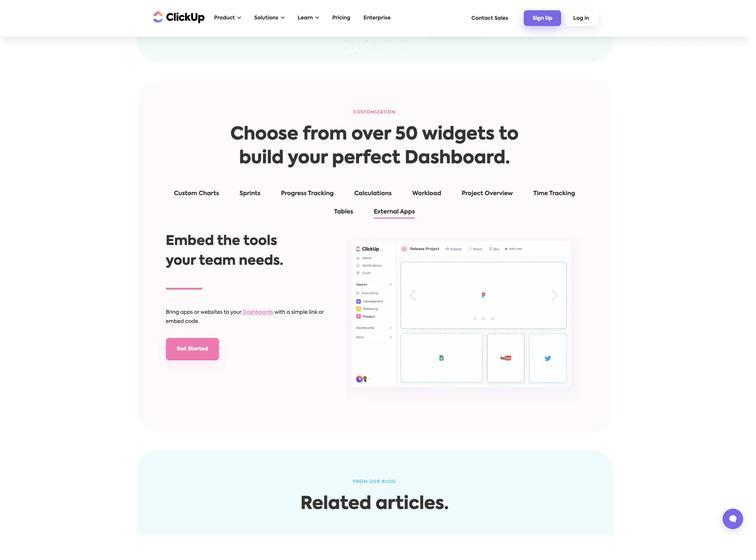 Task type: describe. For each thing, give the bounding box(es) containing it.
time tracking button
[[526, 189, 583, 202]]

contact sales button
[[468, 12, 512, 24]]

sprints
[[240, 191, 261, 197]]

articles.
[[376, 496, 449, 514]]

the
[[217, 235, 240, 248]]

related
[[301, 496, 372, 514]]

your inside choose from over 50 widgets to build your perfect dashboard.
[[288, 150, 328, 167]]

in
[[585, 16, 590, 21]]

tracking for time tracking
[[550, 191, 575, 197]]

get started button
[[166, 338, 219, 361]]

perfect
[[332, 150, 401, 167]]

embed
[[166, 235, 214, 248]]

embed the tools your team needs.
[[166, 235, 283, 268]]

release project embed view image
[[339, 232, 584, 402]]

widgets
[[422, 126, 495, 144]]

contact sales
[[472, 16, 508, 21]]

workload button
[[405, 189, 449, 202]]

calculations
[[354, 191, 392, 197]]

tables
[[334, 209, 353, 215]]

tools
[[244, 235, 277, 248]]

with
[[275, 310, 286, 315]]

from
[[353, 480, 368, 485]]

pricing link
[[329, 11, 354, 26]]

from our blog
[[353, 480, 396, 485]]

get started
[[177, 347, 208, 352]]

choose
[[231, 126, 298, 144]]

solutions button
[[251, 11, 288, 26]]

started
[[188, 347, 208, 352]]

sprints button
[[232, 189, 268, 202]]

learn button
[[294, 11, 323, 26]]

custom
[[174, 191, 197, 197]]

websites
[[201, 310, 223, 315]]

up
[[546, 16, 553, 21]]

to inside choose from over 50 widgets to build your perfect dashboard.
[[499, 126, 519, 144]]

embed
[[166, 319, 184, 324]]

solutions
[[254, 15, 278, 21]]

dashboards link
[[243, 310, 273, 315]]

external apps button
[[367, 207, 423, 220]]

with a simple link or embed code.
[[166, 310, 324, 324]]

project overview
[[462, 191, 513, 197]]

team
[[199, 255, 236, 268]]

1 horizontal spatial your
[[231, 310, 241, 315]]

charts
[[199, 191, 219, 197]]

pricing
[[333, 15, 351, 21]]

product button
[[211, 11, 245, 26]]

related articles.
[[301, 496, 449, 514]]

calculations button
[[347, 189, 399, 202]]

over
[[352, 126, 391, 144]]

custom charts
[[174, 191, 219, 197]]

from
[[303, 126, 347, 144]]

dashboard.
[[405, 150, 510, 167]]

your inside embed the tools your team needs.
[[166, 255, 196, 268]]

workload
[[412, 191, 441, 197]]

learn
[[298, 15, 313, 21]]



Task type: locate. For each thing, give the bounding box(es) containing it.
0 horizontal spatial to
[[224, 310, 229, 315]]

to
[[499, 126, 519, 144], [224, 310, 229, 315]]

enterprise
[[364, 15, 391, 21]]

needs.
[[239, 255, 283, 268]]

time tracking
[[534, 191, 575, 197]]

our
[[370, 480, 381, 485]]

0 horizontal spatial your
[[166, 255, 196, 268]]

sign up button
[[524, 10, 562, 26]]

tracking for progress tracking
[[308, 191, 334, 197]]

log
[[574, 16, 584, 21]]

0 horizontal spatial or
[[194, 310, 199, 315]]

time
[[534, 191, 548, 197]]

1 or from the left
[[194, 310, 199, 315]]

progress
[[281, 191, 307, 197]]

or right link
[[319, 310, 324, 315]]

dashboards
[[243, 310, 273, 315]]

project overview button
[[455, 189, 520, 202]]

external
[[374, 209, 399, 215]]

0 vertical spatial your
[[288, 150, 328, 167]]

overview
[[485, 191, 513, 197]]

1 horizontal spatial or
[[319, 310, 324, 315]]

clickup image
[[151, 10, 205, 24]]

external apps
[[374, 209, 415, 215]]

your left dashboards
[[231, 310, 241, 315]]

1 vertical spatial your
[[166, 255, 196, 268]]

tables button
[[327, 207, 361, 220]]

your down embed
[[166, 255, 196, 268]]

choose from over 50 widgets to build your perfect dashboard.
[[231, 126, 519, 167]]

0 vertical spatial to
[[499, 126, 519, 144]]

log in link
[[565, 10, 598, 26]]

tab list
[[159, 189, 591, 220]]

customization
[[353, 110, 396, 115]]

progress tracking
[[281, 191, 334, 197]]

link
[[309, 310, 318, 315]]

tab list containing custom charts
[[159, 189, 591, 220]]

get
[[177, 347, 187, 352]]

contact
[[472, 16, 494, 21]]

50
[[396, 126, 418, 144]]

blog
[[382, 480, 396, 485]]

log in
[[574, 16, 590, 21]]

custom charts button
[[167, 189, 227, 202]]

bring apps or websites to your dashboards
[[166, 310, 273, 315]]

1 horizontal spatial tracking
[[550, 191, 575, 197]]

simple
[[291, 310, 308, 315]]

2 or from the left
[[319, 310, 324, 315]]

2 horizontal spatial your
[[288, 150, 328, 167]]

apps
[[180, 310, 193, 315]]

build
[[239, 150, 284, 167]]

tracking right time
[[550, 191, 575, 197]]

code.
[[185, 319, 199, 324]]

sign up
[[533, 16, 553, 21]]

enterprise link
[[360, 11, 394, 26]]

1 vertical spatial to
[[224, 310, 229, 315]]

a
[[287, 310, 290, 315]]

0 horizontal spatial tracking
[[308, 191, 334, 197]]

sales
[[495, 16, 508, 21]]

or inside the with a simple link or embed code.
[[319, 310, 324, 315]]

2 vertical spatial your
[[231, 310, 241, 315]]

sign
[[533, 16, 544, 21]]

1 horizontal spatial to
[[499, 126, 519, 144]]

your
[[288, 150, 328, 167], [166, 255, 196, 268], [231, 310, 241, 315]]

bring
[[166, 310, 179, 315]]

or right apps
[[194, 310, 199, 315]]

or
[[194, 310, 199, 315], [319, 310, 324, 315]]

your down from
[[288, 150, 328, 167]]

2 tracking from the left
[[550, 191, 575, 197]]

progress tracking button
[[274, 189, 341, 202]]

tracking
[[308, 191, 334, 197], [550, 191, 575, 197]]

apps
[[400, 209, 415, 215]]

product
[[214, 15, 235, 21]]

1 tracking from the left
[[308, 191, 334, 197]]

tracking right progress at the top of the page
[[308, 191, 334, 197]]

project
[[462, 191, 484, 197]]



Task type: vqa. For each thing, say whether or not it's contained in the screenshot.
'Tracking' in the Time Tracking 'button'
yes



